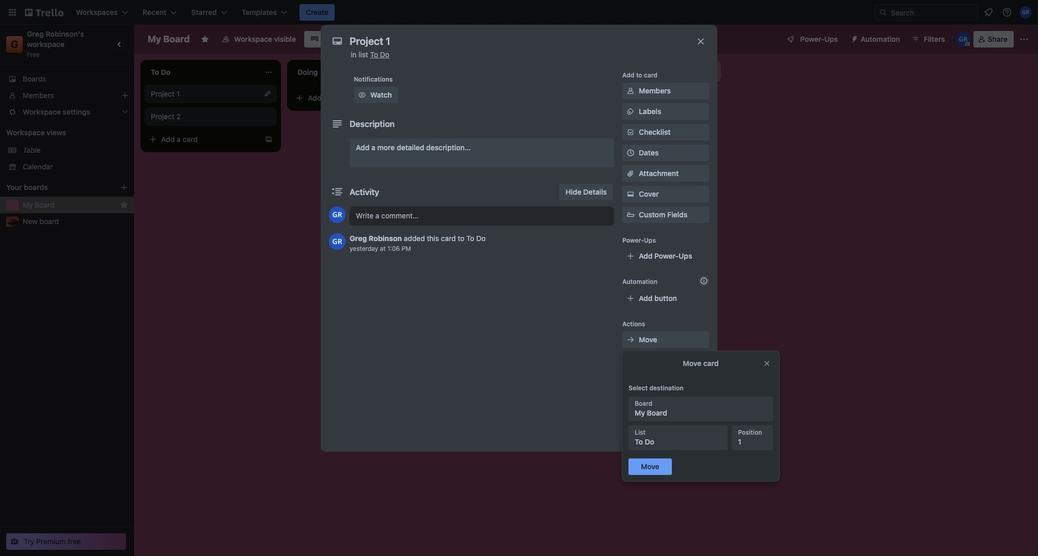 Task type: describe. For each thing, give the bounding box(es) containing it.
to do link
[[370, 50, 390, 59]]

labels link
[[623, 103, 710, 120]]

0 vertical spatial add a card
[[308, 94, 345, 102]]

board my board
[[635, 400, 668, 418]]

custom fields
[[639, 210, 688, 219]]

boards
[[24, 183, 48, 192]]

card left watch button
[[330, 94, 345, 102]]

archive link
[[623, 398, 710, 415]]

create button
[[300, 4, 335, 21]]

your
[[6, 183, 22, 192]]

make
[[639, 377, 658, 386]]

1 horizontal spatial ups
[[679, 252, 693, 260]]

try premium free button
[[6, 534, 126, 550]]

2 vertical spatial greg robinson (gregrobinson96) image
[[329, 234, 346, 250]]

checklist link
[[623, 124, 710, 141]]

1 vertical spatial add a card button
[[145, 131, 260, 148]]

position
[[739, 429, 763, 437]]

2
[[177, 112, 181, 121]]

template
[[660, 377, 690, 386]]

move for move card
[[683, 359, 702, 368]]

calendar
[[23, 162, 53, 171]]

more
[[378, 143, 395, 152]]

attachment
[[639, 169, 679, 178]]

attachment button
[[623, 165, 710, 182]]

views
[[47, 128, 66, 137]]

watch
[[371, 90, 392, 99]]

description
[[350, 119, 395, 129]]

checklist
[[639, 128, 671, 136]]

new board
[[23, 217, 59, 226]]

archive
[[639, 402, 665, 411]]

to inside greg robinson added this card to to do yesterday at 1:06 pm
[[467, 234, 475, 243]]

greg for robinson's
[[27, 29, 44, 38]]

my board inside board name text field
[[148, 34, 190, 44]]

details
[[584, 188, 607, 196]]

power-ups inside power-ups button
[[801, 35, 839, 43]]

calendar link
[[23, 162, 128, 172]]

your boards with 2 items element
[[6, 181, 104, 194]]

in list to do
[[351, 50, 390, 59]]

create
[[306, 8, 329, 17]]

1 horizontal spatial share
[[989, 35, 1008, 43]]

project 2 link
[[151, 112, 271, 122]]

cover
[[639, 190, 659, 198]]

filters
[[925, 35, 946, 43]]

a for add a card button to the bottom
[[177, 135, 181, 144]]

1 vertical spatial add a card
[[161, 135, 198, 144]]

1 horizontal spatial add a card button
[[292, 90, 407, 106]]

greg robinson added this card to to do yesterday at 1:06 pm
[[350, 234, 486, 253]]

power- inside add power-ups link
[[655, 252, 679, 260]]

add another list button
[[581, 60, 722, 83]]

actions
[[623, 320, 646, 328]]

robinson's
[[46, 29, 84, 38]]

Board name text field
[[143, 31, 195, 48]]

free
[[27, 51, 40, 58]]

1 vertical spatial greg robinson (gregrobinson96) image
[[329, 207, 346, 223]]

power- inside power-ups button
[[801, 35, 825, 43]]

free
[[68, 538, 81, 546]]

pm
[[402, 245, 411, 253]]

add power-ups
[[639, 252, 693, 260]]

1 vertical spatial power-
[[623, 237, 644, 244]]

edit card image
[[264, 89, 272, 98]]

do inside list to do
[[645, 438, 655, 447]]

project 1 link
[[151, 89, 271, 99]]

0 vertical spatial list
[[359, 50, 368, 59]]

sm image for move
[[626, 335, 636, 345]]

g link
[[6, 36, 23, 53]]

select
[[629, 385, 648, 392]]

premium
[[36, 538, 66, 546]]

1 horizontal spatial share button
[[974, 31, 1015, 48]]

g
[[11, 38, 18, 50]]

a inside the "add a more detailed description…" link
[[372, 143, 376, 152]]

in
[[351, 50, 357, 59]]

hide
[[566, 188, 582, 196]]

custom fields button
[[623, 210, 710, 220]]

filters button
[[909, 31, 949, 48]]

add button button
[[623, 290, 710, 307]]

table link
[[23, 145, 128, 156]]

star or unstar board image
[[201, 35, 210, 43]]

automation button
[[847, 31, 907, 48]]

workspace visible
[[234, 35, 296, 43]]

sm image for archive
[[626, 402, 636, 412]]

project for project 1
[[151, 89, 175, 98]]

add inside button
[[600, 67, 613, 75]]

workspace for workspace views
[[6, 128, 45, 137]]

make template
[[639, 377, 690, 386]]

to inside greg robinson added this card to to do yesterday at 1:06 pm
[[458, 234, 465, 243]]

1 horizontal spatial members
[[639, 86, 671, 95]]

ups inside button
[[825, 35, 839, 43]]

board inside text field
[[163, 34, 190, 44]]

1 for position 1
[[739, 438, 742, 447]]

dates button
[[623, 145, 710, 161]]

my inside board name text field
[[148, 34, 161, 44]]

1 vertical spatial ups
[[644, 237, 656, 244]]

project 1
[[151, 89, 180, 98]]

workspace views
[[6, 128, 66, 137]]

button
[[655, 294, 678, 303]]

add board image
[[120, 183, 128, 192]]

dates
[[639, 148, 659, 157]]

0 horizontal spatial power-ups
[[623, 237, 656, 244]]

card right another
[[644, 71, 658, 79]]

visible
[[274, 35, 296, 43]]

Write a comment text field
[[350, 207, 615, 225]]

move for move
[[639, 335, 658, 344]]

add a more detailed description…
[[356, 143, 471, 152]]



Task type: locate. For each thing, give the bounding box(es) containing it.
1 horizontal spatial automation
[[861, 35, 901, 43]]

0 horizontal spatial my board
[[23, 201, 55, 209]]

0 vertical spatial to
[[370, 50, 378, 59]]

try
[[24, 538, 34, 546]]

card down project 2 link
[[183, 135, 198, 144]]

board left customize views image
[[322, 35, 342, 43]]

sm image
[[847, 31, 861, 45], [626, 86, 636, 96], [626, 106, 636, 117], [626, 189, 636, 200], [626, 335, 636, 345], [626, 376, 636, 387], [626, 402, 636, 412]]

greg up workspace
[[27, 29, 44, 38]]

2 vertical spatial to
[[635, 438, 643, 447]]

1 vertical spatial 1
[[739, 438, 742, 447]]

1 vertical spatial share button
[[623, 419, 710, 436]]

automation inside button
[[861, 35, 901, 43]]

0 vertical spatial to
[[637, 71, 643, 79]]

custom
[[639, 210, 666, 219]]

add a card down 2
[[161, 135, 198, 144]]

ups down fields
[[679, 252, 693, 260]]

robinson
[[369, 234, 402, 243]]

0 horizontal spatial share button
[[623, 419, 710, 436]]

project inside project 1 link
[[151, 89, 175, 98]]

share button
[[974, 31, 1015, 48], [623, 419, 710, 436]]

sm image inside move 'link'
[[626, 335, 636, 345]]

fields
[[668, 210, 688, 219]]

sm image inside watch button
[[357, 90, 367, 100]]

primary element
[[0, 0, 1039, 25]]

0 horizontal spatial to
[[458, 234, 465, 243]]

1 vertical spatial move
[[683, 359, 702, 368]]

1 horizontal spatial do
[[477, 234, 486, 243]]

table
[[23, 146, 41, 155]]

board left star or unstar board icon
[[163, 34, 190, 44]]

sm image down add to card
[[626, 86, 636, 96]]

sm image left 'cover'
[[626, 189, 636, 200]]

power-
[[801, 35, 825, 43], [623, 237, 644, 244], [655, 252, 679, 260]]

do inside greg robinson added this card to to do yesterday at 1:06 pm
[[477, 234, 486, 243]]

0 vertical spatial my
[[148, 34, 161, 44]]

move up template
[[683, 359, 702, 368]]

1 project from the top
[[151, 89, 175, 98]]

list inside button
[[643, 67, 654, 75]]

1 vertical spatial greg
[[350, 234, 367, 243]]

sm image for watch
[[357, 90, 367, 100]]

1 horizontal spatial a
[[324, 94, 328, 102]]

yesterday
[[350, 245, 378, 253]]

show menu image
[[1020, 34, 1030, 44]]

1 vertical spatial project
[[151, 112, 175, 121]]

1 inside project 1 link
[[177, 89, 180, 98]]

sm image left labels
[[626, 106, 636, 117]]

workspace
[[27, 40, 65, 49]]

add a card button down project 2 link
[[145, 131, 260, 148]]

hide details
[[566, 188, 607, 196]]

to
[[370, 50, 378, 59], [467, 234, 475, 243], [635, 438, 643, 447]]

sm image inside members link
[[626, 86, 636, 96]]

0 horizontal spatial power-
[[623, 237, 644, 244]]

do up notifications
[[380, 50, 390, 59]]

0 horizontal spatial share
[[639, 423, 659, 432]]

move card
[[683, 359, 719, 368]]

members link up labels link
[[623, 83, 710, 99]]

create from template… image
[[265, 135, 273, 144]]

0 vertical spatial add a card button
[[292, 90, 407, 106]]

sm image down the select
[[626, 402, 636, 412]]

2 vertical spatial ups
[[679, 252, 693, 260]]

greg robinson's workspace link
[[27, 29, 86, 49]]

automation down search image
[[861, 35, 901, 43]]

0 horizontal spatial automation
[[623, 278, 658, 286]]

to down write a comment text box
[[467, 234, 475, 243]]

0 vertical spatial greg robinson (gregrobinson96) image
[[957, 32, 971, 47]]

2 vertical spatial do
[[645, 438, 655, 447]]

move
[[639, 335, 658, 344], [683, 359, 702, 368]]

2 vertical spatial power-
[[655, 252, 679, 260]]

a
[[324, 94, 328, 102], [177, 135, 181, 144], [372, 143, 376, 152]]

1 vertical spatial share
[[639, 423, 659, 432]]

added
[[404, 234, 425, 243]]

to inside list to do
[[635, 438, 643, 447]]

ups left the automation button
[[825, 35, 839, 43]]

add another list
[[600, 67, 654, 75]]

hide details link
[[560, 184, 613, 201]]

labels
[[639, 107, 662, 116]]

0 horizontal spatial ups
[[644, 237, 656, 244]]

list
[[635, 429, 646, 437]]

2 horizontal spatial ups
[[825, 35, 839, 43]]

workspace inside button
[[234, 35, 272, 43]]

board
[[40, 217, 59, 226]]

0 horizontal spatial to
[[370, 50, 378, 59]]

0 vertical spatial power-ups
[[801, 35, 839, 43]]

None submit
[[629, 459, 672, 475]]

description…
[[426, 143, 471, 152]]

add to card
[[623, 71, 658, 79]]

0 horizontal spatial members link
[[0, 87, 134, 104]]

sm image down actions
[[626, 335, 636, 345]]

open information menu image
[[1003, 7, 1013, 18]]

1 vertical spatial list
[[643, 67, 654, 75]]

automation
[[861, 35, 901, 43], [623, 278, 658, 286]]

1 horizontal spatial greg
[[350, 234, 367, 243]]

0 horizontal spatial workspace
[[6, 128, 45, 137]]

a for right add a card button
[[324, 94, 328, 102]]

0 vertical spatial my board
[[148, 34, 190, 44]]

sm image inside the automation button
[[847, 31, 861, 45]]

1 vertical spatial my
[[23, 201, 33, 209]]

sm image inside archive link
[[626, 402, 636, 412]]

power-ups
[[801, 35, 839, 43], [623, 237, 656, 244]]

1 horizontal spatial power-
[[655, 252, 679, 260]]

2 horizontal spatial do
[[645, 438, 655, 447]]

0 horizontal spatial move
[[639, 335, 658, 344]]

activity
[[350, 188, 380, 197]]

my board left star or unstar board icon
[[148, 34, 190, 44]]

2 horizontal spatial to
[[635, 438, 643, 447]]

your boards
[[6, 183, 48, 192]]

greg robinson's workspace free
[[27, 29, 86, 58]]

project up project 2
[[151, 89, 175, 98]]

1 vertical spatial sm image
[[626, 127, 636, 137]]

another
[[615, 67, 642, 75]]

0 vertical spatial 1
[[177, 89, 180, 98]]

add a more detailed description… link
[[350, 139, 615, 167]]

project 2
[[151, 112, 181, 121]]

list right another
[[643, 67, 654, 75]]

sm image for cover
[[626, 189, 636, 200]]

automation up 'add button'
[[623, 278, 658, 286]]

cover link
[[623, 186, 710, 203]]

add a card left watch button
[[308, 94, 345, 102]]

share left show menu image
[[989, 35, 1008, 43]]

2 horizontal spatial power-
[[801, 35, 825, 43]]

1 horizontal spatial to
[[467, 234, 475, 243]]

do down write a comment text box
[[477, 234, 486, 243]]

select destination
[[629, 385, 684, 392]]

1 for project 1
[[177, 89, 180, 98]]

power-ups button
[[780, 31, 845, 48]]

board down select destination
[[647, 409, 668, 418]]

1 vertical spatial power-ups
[[623, 237, 656, 244]]

1 horizontal spatial workspace
[[234, 35, 272, 43]]

add a card button down notifications
[[292, 90, 407, 106]]

0 horizontal spatial add a card button
[[145, 131, 260, 148]]

members down add another list button
[[639, 86, 671, 95]]

1 horizontal spatial sm image
[[626, 127, 636, 137]]

2 project from the top
[[151, 112, 175, 121]]

0 vertical spatial share button
[[974, 31, 1015, 48]]

members link down the boards
[[0, 87, 134, 104]]

a left more
[[372, 143, 376, 152]]

greg robinson (gregrobinson96) image
[[1020, 6, 1033, 19]]

workspace visible button
[[216, 31, 302, 48]]

1 vertical spatial to
[[467, 234, 475, 243]]

search image
[[880, 8, 888, 17]]

sm image for make template
[[626, 376, 636, 387]]

do down "list"
[[645, 438, 655, 447]]

sm image for checklist
[[626, 127, 636, 137]]

share down board my board
[[639, 423, 659, 432]]

greg inside greg robinson's workspace free
[[27, 29, 44, 38]]

list
[[359, 50, 368, 59], [643, 67, 654, 75]]

0 vertical spatial project
[[151, 89, 175, 98]]

my board up new board
[[23, 201, 55, 209]]

card right this
[[441, 234, 456, 243]]

1 vertical spatial automation
[[623, 278, 658, 286]]

my up new
[[23, 201, 33, 209]]

my
[[148, 34, 161, 44], [23, 201, 33, 209], [635, 409, 646, 418]]

1 horizontal spatial my board
[[148, 34, 190, 44]]

starred icon image
[[120, 201, 128, 209]]

sm image left the "watch"
[[357, 90, 367, 100]]

sm image inside make template "link"
[[626, 376, 636, 387]]

add power-ups link
[[623, 248, 710, 265]]

workspace up table
[[6, 128, 45, 137]]

0 horizontal spatial add a card
[[161, 135, 198, 144]]

0 vertical spatial sm image
[[357, 90, 367, 100]]

sm image left make
[[626, 376, 636, 387]]

detailed
[[397, 143, 425, 152]]

sm image inside cover link
[[626, 189, 636, 200]]

sm image left checklist
[[626, 127, 636, 137]]

to down "list"
[[635, 438, 643, 447]]

sm image for members
[[626, 86, 636, 96]]

members link
[[623, 83, 710, 99], [0, 87, 134, 104]]

position 1
[[739, 429, 763, 447]]

share button down 0 notifications icon
[[974, 31, 1015, 48]]

card
[[644, 71, 658, 79], [330, 94, 345, 102], [183, 135, 198, 144], [441, 234, 456, 243], [704, 359, 719, 368]]

0 vertical spatial move
[[639, 335, 658, 344]]

project left 2
[[151, 112, 175, 121]]

card inside greg robinson added this card to to do yesterday at 1:06 pm
[[441, 234, 456, 243]]

0 vertical spatial automation
[[861, 35, 901, 43]]

sm image inside labels link
[[626, 106, 636, 117]]

customize views image
[[354, 34, 364, 44]]

my board button
[[23, 200, 116, 210]]

sm image inside checklist link
[[626, 127, 636, 137]]

0 vertical spatial do
[[380, 50, 390, 59]]

board
[[163, 34, 190, 44], [322, 35, 342, 43], [35, 201, 55, 209], [635, 400, 653, 408], [647, 409, 668, 418]]

boards link
[[0, 71, 134, 87]]

a down 2
[[177, 135, 181, 144]]

1 down position
[[739, 438, 742, 447]]

0 horizontal spatial 1
[[177, 89, 180, 98]]

my left star or unstar board icon
[[148, 34, 161, 44]]

my up "list"
[[635, 409, 646, 418]]

move down actions
[[639, 335, 658, 344]]

1 horizontal spatial move
[[683, 359, 702, 368]]

members down the boards
[[23, 91, 54, 100]]

workspace left visible
[[234, 35, 272, 43]]

sm image right power-ups button
[[847, 31, 861, 45]]

notifications
[[354, 75, 393, 83]]

1 horizontal spatial list
[[643, 67, 654, 75]]

share
[[989, 35, 1008, 43], [639, 423, 659, 432]]

to right this
[[458, 234, 465, 243]]

0 horizontal spatial a
[[177, 135, 181, 144]]

card up make template "link"
[[704, 359, 719, 368]]

0 vertical spatial ups
[[825, 35, 839, 43]]

project for project 2
[[151, 112, 175, 121]]

to up labels
[[637, 71, 643, 79]]

my board inside button
[[23, 201, 55, 209]]

board up new board
[[35, 201, 55, 209]]

0 vertical spatial greg
[[27, 29, 44, 38]]

Search field
[[888, 5, 978, 20]]

workspace
[[234, 35, 272, 43], [6, 128, 45, 137]]

0 horizontal spatial members
[[23, 91, 54, 100]]

move inside 'link'
[[639, 335, 658, 344]]

greg
[[27, 29, 44, 38], [350, 234, 367, 243]]

list right the in
[[359, 50, 368, 59]]

greg up yesterday
[[350, 234, 367, 243]]

list to do
[[635, 429, 655, 447]]

0 vertical spatial power-
[[801, 35, 825, 43]]

1 up 2
[[177, 89, 180, 98]]

board down the select
[[635, 400, 653, 408]]

0 notifications image
[[983, 6, 995, 19]]

add inside button
[[639, 294, 653, 303]]

board inside button
[[35, 201, 55, 209]]

2 horizontal spatial my
[[635, 409, 646, 418]]

board link
[[304, 31, 348, 48]]

try premium free
[[24, 538, 81, 546]]

boards
[[23, 74, 46, 83]]

to right the in
[[370, 50, 378, 59]]

sm image for labels
[[626, 106, 636, 117]]

1 horizontal spatial my
[[148, 34, 161, 44]]

1 inside position 1
[[739, 438, 742, 447]]

0 horizontal spatial sm image
[[357, 90, 367, 100]]

1 horizontal spatial 1
[[739, 438, 742, 447]]

0 horizontal spatial list
[[359, 50, 368, 59]]

greg for robinson
[[350, 234, 367, 243]]

1 vertical spatial workspace
[[6, 128, 45, 137]]

0 vertical spatial share
[[989, 35, 1008, 43]]

0 horizontal spatial do
[[380, 50, 390, 59]]

project inside project 2 link
[[151, 112, 175, 121]]

1:06
[[388, 245, 400, 253]]

to
[[637, 71, 643, 79], [458, 234, 465, 243]]

0 horizontal spatial greg
[[27, 29, 44, 38]]

2 vertical spatial my
[[635, 409, 646, 418]]

add button
[[639, 294, 678, 303]]

my board
[[148, 34, 190, 44], [23, 201, 55, 209]]

my inside button
[[23, 201, 33, 209]]

new
[[23, 217, 38, 226]]

0 horizontal spatial my
[[23, 201, 33, 209]]

0 vertical spatial workspace
[[234, 35, 272, 43]]

a left watch button
[[324, 94, 328, 102]]

1 vertical spatial to
[[458, 234, 465, 243]]

watch button
[[354, 87, 398, 103]]

sm image
[[357, 90, 367, 100], [626, 127, 636, 137]]

1 horizontal spatial members link
[[623, 83, 710, 99]]

share button down archive link
[[623, 419, 710, 436]]

sm image for automation
[[847, 31, 861, 45]]

2 horizontal spatial a
[[372, 143, 376, 152]]

1 horizontal spatial add a card
[[308, 94, 345, 102]]

add a card
[[308, 94, 345, 102], [161, 135, 198, 144]]

ups up the add power-ups
[[644, 237, 656, 244]]

1 vertical spatial do
[[477, 234, 486, 243]]

greg inside greg robinson added this card to to do yesterday at 1:06 pm
[[350, 234, 367, 243]]

greg robinson (gregrobinson96) image
[[957, 32, 971, 47], [329, 207, 346, 223], [329, 234, 346, 250]]

workspace for workspace visible
[[234, 35, 272, 43]]

new board link
[[23, 217, 128, 227]]

yesterday at 1:06 pm link
[[350, 245, 411, 253]]

my inside board my board
[[635, 409, 646, 418]]

destination
[[650, 385, 684, 392]]

None text field
[[345, 32, 686, 51]]

1 horizontal spatial power-ups
[[801, 35, 839, 43]]

1 horizontal spatial to
[[637, 71, 643, 79]]

make template link
[[623, 373, 710, 390]]

1 vertical spatial my board
[[23, 201, 55, 209]]



Task type: vqa. For each thing, say whether or not it's contained in the screenshot.
rightmost Share button
yes



